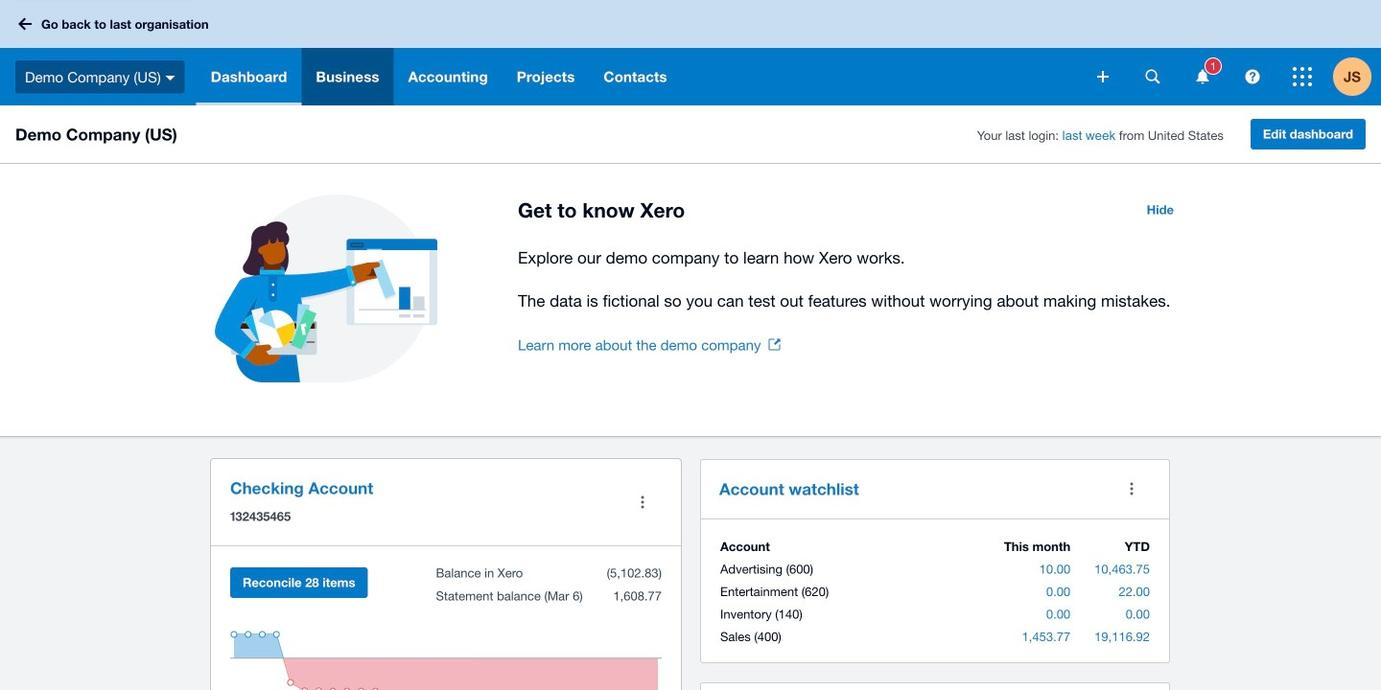Task type: describe. For each thing, give the bounding box(es) containing it.
intro banner body element
[[518, 245, 1186, 315]]

1 horizontal spatial svg image
[[1197, 70, 1209, 84]]

2 horizontal spatial svg image
[[1293, 67, 1312, 86]]

0 horizontal spatial svg image
[[18, 18, 32, 30]]



Task type: locate. For each thing, give the bounding box(es) containing it.
banner
[[0, 0, 1382, 106]]

manage menu toggle image
[[624, 484, 662, 522]]

svg image
[[1146, 70, 1160, 84], [1246, 70, 1260, 84], [1098, 71, 1109, 83], [166, 76, 175, 80]]

svg image
[[18, 18, 32, 30], [1293, 67, 1312, 86], [1197, 70, 1209, 84]]



Task type: vqa. For each thing, say whether or not it's contained in the screenshot.
svg icon to the middle
yes



